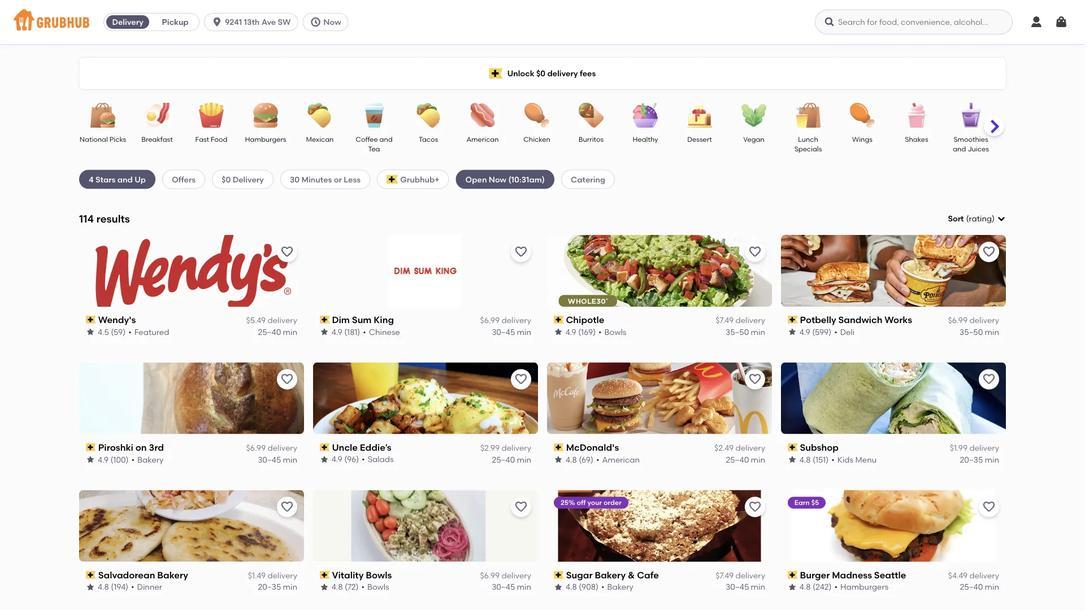 Task type: vqa. For each thing, say whether or not it's contained in the screenshot.
Uncle Eddie's's •
yes



Task type: describe. For each thing, give the bounding box(es) containing it.
vegan image
[[735, 103, 774, 128]]

4.8 for sugar bakery & cafe
[[566, 583, 577, 592]]

(908)
[[579, 583, 599, 592]]

star icon image for vitality bowls
[[320, 583, 329, 592]]

• dinner
[[131, 583, 162, 592]]

grubhub plus flag logo image for grubhub+
[[387, 175, 398, 184]]

1 vertical spatial $0
[[222, 175, 231, 184]]

delivery inside button
[[112, 17, 144, 27]]

$6.99 delivery for works
[[949, 316, 1000, 326]]

mexican image
[[300, 103, 340, 128]]

vitality bowls logo image
[[313, 491, 538, 562]]

sw
[[278, 17, 291, 27]]

20–35 min for salvadorean bakery
[[258, 583, 297, 592]]

deli
[[841, 327, 855, 337]]

main navigation navigation
[[0, 0, 1086, 44]]

• for piroshki on 3rd
[[132, 455, 135, 465]]

4.9 for potbelly sandwich works
[[800, 327, 811, 337]]

salvadorean bakery logo image
[[79, 491, 304, 562]]

4
[[89, 175, 94, 184]]

2 vertical spatial and
[[118, 175, 133, 184]]

burritos
[[579, 135, 604, 143]]

4.8 for subshop
[[800, 455, 811, 465]]

subscription pass image for sugar bakery & cafe
[[554, 572, 564, 580]]

or
[[334, 175, 342, 184]]

$5.49 delivery
[[246, 316, 297, 326]]

30 minutes or less
[[290, 175, 361, 184]]

delivery for chipotle
[[736, 316, 766, 326]]

dinner
[[137, 583, 162, 592]]

9241 13th ave sw
[[225, 17, 291, 27]]

sum
[[352, 315, 372, 326]]

pickup
[[162, 17, 189, 27]]

min for vitality bowls
[[517, 583, 532, 592]]

1 vertical spatial american
[[603, 455, 640, 465]]

delivery for piroshki on 3rd
[[268, 444, 297, 453]]

min for dim sum king
[[517, 327, 532, 337]]

breakfast image
[[137, 103, 177, 128]]

(59)
[[111, 327, 126, 337]]

featured
[[134, 327, 169, 337]]

save this restaurant image for chipotle
[[749, 245, 762, 259]]

grubhub+
[[401, 175, 440, 184]]

30–45 for &
[[726, 583, 749, 592]]

star icon image for chipotle
[[554, 328, 563, 337]]

$6.99 for king
[[480, 316, 500, 326]]

smoothies and juices
[[954, 135, 990, 153]]

healthy image
[[626, 103, 666, 128]]

30–45 for 3rd
[[258, 455, 281, 465]]

$5.49
[[246, 316, 266, 326]]

$2.49
[[715, 444, 734, 453]]

breakfast
[[142, 135, 173, 143]]

(100)
[[111, 455, 129, 465]]

uncle
[[332, 442, 358, 453]]

1 horizontal spatial $0
[[537, 69, 546, 78]]

star icon image for dim sum king
[[320, 328, 329, 337]]

national picks image
[[83, 103, 123, 128]]

lunch specials
[[795, 135, 822, 153]]

your
[[588, 499, 602, 507]]

piroshki on 3rd
[[98, 442, 164, 453]]

35–50 min for chipotle
[[726, 327, 766, 337]]

35–50 for potbelly sandwich works
[[960, 327, 984, 337]]

• for burger madness seattle
[[835, 583, 838, 592]]

4.5
[[98, 327, 109, 337]]

delivery for subshop
[[970, 444, 1000, 453]]

min for wendy's
[[283, 327, 297, 337]]

(242)
[[813, 583, 832, 592]]

up
[[135, 175, 146, 184]]

chicken
[[524, 135, 551, 143]]

min for uncle eddie's
[[517, 455, 532, 465]]

fees
[[580, 69, 596, 78]]

4.8 for burger madness seattle
[[800, 583, 811, 592]]

bowls for vitality bowls
[[368, 583, 390, 592]]

wendy's
[[98, 315, 136, 326]]

(599)
[[813, 327, 832, 337]]

$4.49
[[949, 571, 968, 581]]

fast food image
[[192, 103, 231, 128]]

20–35 for salvadorean bakery
[[258, 583, 281, 592]]

subshop logo image
[[782, 363, 1007, 435]]

$6.99 for works
[[949, 316, 968, 326]]

open now (10:31am)
[[466, 175, 545, 184]]

• bakery for on
[[132, 455, 164, 465]]

save this restaurant button for subshop
[[979, 370, 1000, 390]]

off
[[577, 499, 586, 507]]

4.9 (181)
[[332, 327, 361, 337]]

• chinese
[[363, 327, 401, 337]]

save this restaurant button for potbelly sandwich works
[[979, 242, 1000, 262]]

13th
[[244, 17, 260, 27]]

juices
[[968, 145, 990, 153]]

burger madness seattle
[[801, 570, 907, 581]]

• for mcdonald's
[[597, 455, 600, 465]]

bowls for chipotle
[[605, 327, 627, 337]]

unlock
[[508, 69, 535, 78]]

salvadorean
[[98, 570, 155, 581]]

$5
[[812, 499, 820, 507]]

(72)
[[345, 583, 359, 592]]

star icon image for salvadorean bakery
[[86, 583, 95, 592]]

25–40 for uncle eddie's
[[492, 455, 515, 465]]

unlock $0 delivery fees
[[508, 69, 596, 78]]

star icon image for burger madness seattle
[[788, 583, 797, 592]]

delivery for sugar bakery & cafe
[[736, 571, 766, 581]]

• bakery for bakery
[[602, 583, 634, 592]]

subscription pass image for wendy's
[[86, 316, 96, 324]]

coffee and tea
[[356, 135, 393, 153]]

save this restaurant button for piroshki on 3rd
[[277, 370, 297, 390]]

vegan
[[744, 135, 765, 143]]

subscription pass image for burger madness seattle
[[788, 572, 798, 580]]

burger
[[801, 570, 831, 581]]

save this restaurant button for wendy's
[[277, 242, 297, 262]]

dim sum king
[[332, 315, 394, 326]]

save this restaurant button for uncle eddie's
[[511, 370, 532, 390]]

114
[[79, 213, 94, 225]]

4.8 (72)
[[332, 583, 359, 592]]

min for burger madness seattle
[[985, 583, 1000, 592]]

min for mcdonald's
[[751, 455, 766, 465]]

• kids menu
[[832, 455, 877, 465]]

(151)
[[813, 455, 829, 465]]

bakery down the 3rd on the left of the page
[[137, 455, 164, 465]]

subscription pass image for dim sum king
[[320, 316, 330, 324]]

bakery up dinner
[[157, 570, 188, 581]]

save this restaurant image for potbelly sandwich works
[[983, 245, 996, 259]]

star icon image for piroshki on 3rd
[[86, 455, 95, 465]]

shakes image
[[897, 103, 937, 128]]

20–35 for subshop
[[961, 455, 984, 465]]

sort
[[949, 214, 965, 224]]

4.8 (242)
[[800, 583, 832, 592]]

subshop
[[801, 442, 839, 453]]

now inside button
[[324, 17, 341, 27]]

25–40 min for wendy's
[[258, 327, 297, 337]]

30–45 min for 3rd
[[258, 455, 297, 465]]

chipotle logo image
[[547, 235, 773, 307]]

cafe
[[637, 570, 659, 581]]

piroshki
[[98, 442, 133, 453]]

• for uncle eddie's
[[362, 455, 365, 465]]

min for piroshki on 3rd
[[283, 455, 297, 465]]

uncle eddie's logo image
[[313, 363, 538, 435]]

4.9 for piroshki on 3rd
[[98, 455, 109, 465]]

25–40 for mcdonald's
[[726, 455, 749, 465]]

&
[[628, 570, 635, 581]]

mcdonald's
[[566, 442, 619, 453]]

and for smoothies and juices
[[954, 145, 967, 153]]

kids
[[838, 455, 854, 465]]

subscription pass image for subshop
[[788, 444, 798, 452]]

save this restaurant button for chipotle
[[745, 242, 766, 262]]

(96)
[[345, 455, 359, 465]]

works
[[885, 315, 913, 326]]

25% off your order
[[561, 499, 622, 507]]

chipotle
[[566, 315, 605, 326]]

hamburgers image
[[246, 103, 286, 128]]

lunch specials image
[[789, 103, 828, 128]]

save this restaurant image for wendy's
[[280, 245, 294, 259]]

114 results
[[79, 213, 130, 225]]



Task type: locate. For each thing, give the bounding box(es) containing it.
none field containing sort
[[949, 213, 1007, 225]]

$1.99
[[950, 444, 968, 453]]

smoothies and juices image
[[952, 103, 991, 128]]

subscription pass image for mcdonald's
[[554, 444, 564, 452]]

mexican
[[306, 135, 334, 143]]

1 horizontal spatial now
[[489, 175, 507, 184]]

$0 right the unlock
[[537, 69, 546, 78]]

save this restaurant image for uncle eddie's
[[515, 373, 528, 387]]

1 horizontal spatial and
[[380, 135, 393, 143]]

30–45
[[492, 327, 515, 337], [258, 455, 281, 465], [492, 583, 515, 592], [726, 583, 749, 592]]

(181)
[[345, 327, 361, 337]]

25–40 min for burger madness seattle
[[961, 583, 1000, 592]]

save this restaurant button for dim sum king
[[511, 242, 532, 262]]

4.9 for chipotle
[[566, 327, 577, 337]]

$1.49
[[248, 571, 266, 581]]

1 vertical spatial $7.49
[[716, 571, 734, 581]]

• right (194)
[[131, 583, 134, 592]]

subscription pass image left sugar
[[554, 572, 564, 580]]

piroshki on 3rd logo image
[[79, 363, 304, 435]]

save this restaurant image for dim sum king
[[515, 245, 528, 259]]

2 35–50 from the left
[[960, 327, 984, 337]]

$7.49 delivery for chipotle
[[716, 316, 766, 326]]

• right (908)
[[602, 583, 605, 592]]

subscription pass image left "subshop"
[[788, 444, 798, 452]]

1 vertical spatial • bowls
[[362, 583, 390, 592]]

$2.49 delivery
[[715, 444, 766, 453]]

• for wendy's
[[128, 327, 132, 337]]

• bowls down vitality bowls
[[362, 583, 390, 592]]

dim
[[332, 315, 350, 326]]

subscription pass image for vitality bowls
[[320, 572, 330, 580]]

4.9 left (100)
[[98, 455, 109, 465]]

delivery for salvadorean bakery
[[268, 571, 297, 581]]

american down american image
[[467, 135, 499, 143]]

25–40 down the $2.99 delivery
[[492, 455, 515, 465]]

1 vertical spatial grubhub plus flag logo image
[[387, 175, 398, 184]]

25–40 down $5.49 delivery
[[258, 327, 281, 337]]

0 vertical spatial grubhub plus flag logo image
[[490, 68, 503, 79]]

now
[[324, 17, 341, 27], [489, 175, 507, 184]]

healthy
[[633, 135, 659, 143]]

0 vertical spatial now
[[324, 17, 341, 27]]

american down the mcdonald's at right bottom
[[603, 455, 640, 465]]

star icon image left 4.8 (69)
[[554, 455, 563, 465]]

• right (59)
[[128, 327, 132, 337]]

4.8 left (72)
[[332, 583, 343, 592]]

and down the smoothies
[[954, 145, 967, 153]]

• right '(69)'
[[597, 455, 600, 465]]

eddie's
[[360, 442, 392, 453]]

• right (72)
[[362, 583, 365, 592]]

20–35 down $1.49 delivery
[[258, 583, 281, 592]]

0 vertical spatial • bakery
[[132, 455, 164, 465]]

star icon image left the 4.9 (599)
[[788, 328, 797, 337]]

hamburgers down burger madness seattle
[[841, 583, 889, 592]]

subscription pass image for salvadorean bakery
[[86, 572, 96, 580]]

grubhub plus flag logo image left grubhub+
[[387, 175, 398, 184]]

• right (151)
[[832, 455, 835, 465]]

star icon image for wendy's
[[86, 328, 95, 337]]

0 vertical spatial 20–35 min
[[961, 455, 1000, 465]]

4.9 down dim
[[332, 327, 343, 337]]

and
[[380, 135, 393, 143], [954, 145, 967, 153], [118, 175, 133, 184]]

save this restaurant image for mcdonald's
[[749, 373, 762, 387]]

$7.49 delivery for sugar bakery & cafe
[[716, 571, 766, 581]]

save this restaurant image
[[280, 245, 294, 259], [749, 245, 762, 259], [280, 373, 294, 387], [515, 501, 528, 514], [983, 501, 996, 514]]

grubhub plus flag logo image for unlock $0 delivery fees
[[490, 68, 503, 79]]

delivery for potbelly sandwich works
[[970, 316, 1000, 326]]

smoothies
[[954, 135, 989, 143]]

1 horizontal spatial 20–35 min
[[961, 455, 1000, 465]]

• down the dim sum king
[[363, 327, 366, 337]]

chicken image
[[517, 103, 557, 128]]

0 horizontal spatial delivery
[[112, 17, 144, 27]]

• bakery down on
[[132, 455, 164, 465]]

save this restaurant image
[[515, 245, 528, 259], [983, 245, 996, 259], [515, 373, 528, 387], [749, 373, 762, 387], [983, 373, 996, 387], [280, 501, 294, 514], [749, 501, 762, 514]]

25–40 for wendy's
[[258, 327, 281, 337]]

potbelly
[[801, 315, 837, 326]]

• down the piroshki on 3rd
[[132, 455, 135, 465]]

4.9 for uncle eddie's
[[332, 455, 343, 465]]

vitality
[[332, 570, 364, 581]]

1 vertical spatial • bakery
[[602, 583, 634, 592]]

save this restaurant button for vitality bowls
[[511, 497, 532, 518]]

0 vertical spatial 20–35
[[961, 455, 984, 465]]

1 horizontal spatial delivery
[[233, 175, 264, 184]]

star icon image left 4.9 (96)
[[320, 455, 329, 465]]

0 horizontal spatial • bakery
[[132, 455, 164, 465]]

3rd
[[149, 442, 164, 453]]

25%
[[561, 499, 576, 507]]

subscription pass image left wendy's
[[86, 316, 96, 324]]

less
[[344, 175, 361, 184]]

subscription pass image left uncle
[[320, 444, 330, 452]]

1 horizontal spatial american
[[603, 455, 640, 465]]

mcdonald's logo image
[[547, 363, 773, 435]]

None field
[[949, 213, 1007, 225]]

picks
[[110, 135, 126, 143]]

1 vertical spatial now
[[489, 175, 507, 184]]

1 horizontal spatial 35–50 min
[[960, 327, 1000, 337]]

0 horizontal spatial 35–50
[[726, 327, 749, 337]]

1 horizontal spatial grubhub plus flag logo image
[[490, 68, 503, 79]]

1 35–50 min from the left
[[726, 327, 766, 337]]

4.8 for salvadorean bakery
[[98, 583, 109, 592]]

bakery down the sugar bakery & cafe
[[608, 583, 634, 592]]

bakery left &
[[595, 570, 626, 581]]

save this restaurant image for vitality bowls
[[515, 501, 528, 514]]

0 horizontal spatial $0
[[222, 175, 231, 184]]

specials
[[795, 145, 822, 153]]

4.8 (194)
[[98, 583, 128, 592]]

star icon image left 4.5
[[86, 328, 95, 337]]

4.9 down uncle
[[332, 455, 343, 465]]

king
[[374, 315, 394, 326]]

$7.49 for sugar bakery & cafe
[[716, 571, 734, 581]]

25–40 min for mcdonald's
[[726, 455, 766, 465]]

0 vertical spatial bowls
[[605, 327, 627, 337]]

$6.99 delivery for 3rd
[[246, 444, 297, 453]]

• bakery down the sugar bakery & cafe
[[602, 583, 634, 592]]

subscription pass image left salvadorean
[[86, 572, 96, 580]]

1 vertical spatial hamburgers
[[841, 583, 889, 592]]

svg image
[[310, 16, 321, 28]]

and left up
[[118, 175, 133, 184]]

burritos image
[[572, 103, 611, 128]]

subscription pass image for chipotle
[[554, 316, 564, 324]]

delivery for wendy's
[[268, 316, 297, 326]]

• hamburgers
[[835, 583, 889, 592]]

30–45 min
[[492, 327, 532, 337], [258, 455, 297, 465], [492, 583, 532, 592], [726, 583, 766, 592]]

25–40 min down $2.49 delivery
[[726, 455, 766, 465]]

wendy's logo image
[[79, 235, 304, 307]]

• for salvadorean bakery
[[131, 583, 134, 592]]

20–35 min
[[961, 455, 1000, 465], [258, 583, 297, 592]]

0 vertical spatial • bowls
[[599, 327, 627, 337]]

)
[[993, 214, 995, 224]]

25–40 min down the $2.99 delivery
[[492, 455, 532, 465]]

save this restaurant button for mcdonald's
[[745, 370, 766, 390]]

star icon image left 4.8 (908)
[[554, 583, 563, 592]]

4.8 left (194)
[[98, 583, 109, 592]]

4.8 left (151)
[[800, 455, 811, 465]]

vitality bowls
[[332, 570, 392, 581]]

0 vertical spatial and
[[380, 135, 393, 143]]

0 vertical spatial american
[[467, 135, 499, 143]]

star icon image
[[86, 328, 95, 337], [320, 328, 329, 337], [554, 328, 563, 337], [788, 328, 797, 337], [86, 455, 95, 465], [320, 455, 329, 465], [554, 455, 563, 465], [788, 455, 797, 465], [86, 583, 95, 592], [320, 583, 329, 592], [554, 583, 563, 592], [788, 583, 797, 592]]

4.8 left '(69)'
[[566, 455, 577, 465]]

1 vertical spatial 20–35
[[258, 583, 281, 592]]

subscription pass image left potbelly
[[788, 316, 798, 324]]

2 $7.49 from the top
[[716, 571, 734, 581]]

delivery for burger madness seattle
[[970, 571, 1000, 581]]

catering
[[571, 175, 606, 184]]

save this restaurant image for subshop
[[983, 373, 996, 387]]

1 horizontal spatial 35–50
[[960, 327, 984, 337]]

• bowls
[[599, 327, 627, 337], [362, 583, 390, 592]]

sandwich
[[839, 315, 883, 326]]

delivery left pickup button
[[112, 17, 144, 27]]

star icon image for potbelly sandwich works
[[788, 328, 797, 337]]

1 horizontal spatial 20–35
[[961, 455, 984, 465]]

sugar bakery & cafe logo image
[[547, 491, 773, 562]]

open
[[466, 175, 487, 184]]

earn $5
[[795, 499, 820, 507]]

american image
[[463, 103, 503, 128]]

0 horizontal spatial 20–35 min
[[258, 583, 297, 592]]

4.9 (100)
[[98, 455, 129, 465]]

4.9 for dim sum king
[[332, 327, 343, 337]]

$6.99
[[480, 316, 500, 326], [949, 316, 968, 326], [246, 444, 266, 453], [480, 571, 500, 581]]

madness
[[833, 570, 873, 581]]

• featured
[[128, 327, 169, 337]]

35–50 min for potbelly sandwich works
[[960, 327, 1000, 337]]

sugar
[[566, 570, 593, 581]]

save this restaurant button for salvadorean bakery
[[277, 497, 297, 518]]

fast
[[195, 135, 209, 143]]

• for chipotle
[[599, 327, 602, 337]]

star icon image left "4.8 (242)" at the right of page
[[788, 583, 797, 592]]

hamburgers
[[245, 135, 286, 143], [841, 583, 889, 592]]

• right (169)
[[599, 327, 602, 337]]

1 vertical spatial bowls
[[366, 570, 392, 581]]

0 horizontal spatial now
[[324, 17, 341, 27]]

potbelly sandwich works logo image
[[782, 235, 1007, 307]]

delivery for mcdonald's
[[736, 444, 766, 453]]

0 vertical spatial $0
[[537, 69, 546, 78]]

coffee and tea image
[[355, 103, 394, 128]]

0 horizontal spatial hamburgers
[[245, 135, 286, 143]]

35–50 min
[[726, 327, 766, 337], [960, 327, 1000, 337]]

rating
[[970, 214, 993, 224]]

subscription pass image left piroshki at bottom
[[86, 444, 96, 452]]

4.8
[[566, 455, 577, 465], [800, 455, 811, 465], [98, 583, 109, 592], [332, 583, 343, 592], [566, 583, 577, 592], [800, 583, 811, 592]]

dim sum king logo image
[[390, 235, 462, 307]]

4.8 down burger
[[800, 583, 811, 592]]

star icon image left '4.8 (151)'
[[788, 455, 797, 465]]

stars
[[96, 175, 116, 184]]

0 vertical spatial $7.49
[[716, 316, 734, 326]]

results
[[96, 213, 130, 225]]

svg image inside 9241 13th ave sw button
[[212, 16, 223, 28]]

• for potbelly sandwich works
[[835, 327, 838, 337]]

subscription pass image left the mcdonald's at right bottom
[[554, 444, 564, 452]]

• for dim sum king
[[363, 327, 366, 337]]

star icon image for subshop
[[788, 455, 797, 465]]

• for vitality bowls
[[362, 583, 365, 592]]

min for subshop
[[985, 455, 1000, 465]]

bowls down vitality bowls
[[368, 583, 390, 592]]

1 vertical spatial and
[[954, 145, 967, 153]]

1 horizontal spatial • bakery
[[602, 583, 634, 592]]

• for sugar bakery & cafe
[[602, 583, 605, 592]]

svg image
[[1030, 15, 1044, 29], [1055, 15, 1069, 29], [212, 16, 223, 28], [825, 16, 836, 28], [998, 214, 1007, 223]]

1 35–50 from the left
[[726, 327, 749, 337]]

4.8 (908)
[[566, 583, 599, 592]]

potbelly sandwich works
[[801, 315, 913, 326]]

0 horizontal spatial grubhub plus flag logo image
[[387, 175, 398, 184]]

25–40 down $4.49 delivery
[[961, 583, 984, 592]]

2 35–50 min from the left
[[960, 327, 1000, 337]]

1 vertical spatial $7.49 delivery
[[716, 571, 766, 581]]

4.8 down sugar
[[566, 583, 577, 592]]

star icon image left '4.9 (181)'
[[320, 328, 329, 337]]

tacos
[[419, 135, 438, 143]]

subscription pass image
[[86, 316, 96, 324], [554, 316, 564, 324], [788, 316, 798, 324], [320, 444, 330, 452], [86, 572, 96, 580], [554, 572, 564, 580], [788, 572, 798, 580]]

1 horizontal spatial • bowls
[[599, 327, 627, 337]]

burger madness seattle logo image
[[782, 491, 1007, 562]]

wings image
[[843, 103, 883, 128]]

20–35 min down $1.49 delivery
[[258, 583, 297, 592]]

grubhub plus flag logo image left the unlock
[[490, 68, 503, 79]]

0 horizontal spatial and
[[118, 175, 133, 184]]

35–50 for chipotle
[[726, 327, 749, 337]]

2 $7.49 delivery from the top
[[716, 571, 766, 581]]

order
[[604, 499, 622, 507]]

• bowls for chipotle
[[599, 327, 627, 337]]

• right (96)
[[362, 455, 365, 465]]

sugar bakery & cafe
[[566, 570, 659, 581]]

25–40
[[258, 327, 281, 337], [492, 455, 515, 465], [726, 455, 749, 465], [961, 583, 984, 592]]

star icon image left 4.8 (194)
[[86, 583, 95, 592]]

earn
[[795, 499, 810, 507]]

4.8 (69)
[[566, 455, 594, 465]]

20–35 down '$1.99 delivery'
[[961, 455, 984, 465]]

0 horizontal spatial • bowls
[[362, 583, 390, 592]]

Search for food, convenience, alcohol... search field
[[815, 10, 1013, 34]]

dessert image
[[680, 103, 720, 128]]

30–45 min for &
[[726, 583, 766, 592]]

• salads
[[362, 455, 394, 465]]

25–40 for burger madness seattle
[[961, 583, 984, 592]]

2 vertical spatial bowls
[[368, 583, 390, 592]]

bowls right (169)
[[605, 327, 627, 337]]

1 vertical spatial delivery
[[233, 175, 264, 184]]

now right the open
[[489, 175, 507, 184]]

$6.99 delivery
[[480, 316, 532, 326], [949, 316, 1000, 326], [246, 444, 297, 453], [480, 571, 532, 581]]

4.8 for mcdonald's
[[566, 455, 577, 465]]

• left deli
[[835, 327, 838, 337]]

delivery for dim sum king
[[502, 316, 532, 326]]

subscription pass image for uncle eddie's
[[320, 444, 330, 452]]

2 horizontal spatial and
[[954, 145, 967, 153]]

0 vertical spatial hamburgers
[[245, 135, 286, 143]]

0 vertical spatial $7.49 delivery
[[716, 316, 766, 326]]

star icon image left 4.8 (72)
[[320, 583, 329, 592]]

0 horizontal spatial 20–35
[[258, 583, 281, 592]]

4.9 (599)
[[800, 327, 832, 337]]

25–40 min down $4.49 delivery
[[961, 583, 1000, 592]]

$6.99 for 3rd
[[246, 444, 266, 453]]

salvadorean bakery
[[98, 570, 188, 581]]

grubhub plus flag logo image
[[490, 68, 503, 79], [387, 175, 398, 184]]

and inside smoothies and juices
[[954, 145, 967, 153]]

seattle
[[875, 570, 907, 581]]

$0 down food
[[222, 175, 231, 184]]

and inside coffee and tea
[[380, 135, 393, 143]]

subscription pass image left burger
[[788, 572, 798, 580]]

0 horizontal spatial american
[[467, 135, 499, 143]]

subscription pass image for potbelly sandwich works
[[788, 316, 798, 324]]

20–35 min down '$1.99 delivery'
[[961, 455, 1000, 465]]

hamburgers down hamburgers image
[[245, 135, 286, 143]]

subscription pass image left chipotle
[[554, 316, 564, 324]]

star icon image left 4.9 (169)
[[554, 328, 563, 337]]

national picks
[[80, 135, 126, 143]]

coffee
[[356, 135, 378, 143]]

now right svg icon
[[324, 17, 341, 27]]

25–40 min down $5.49 delivery
[[258, 327, 297, 337]]

1 $7.49 from the top
[[716, 316, 734, 326]]

min
[[283, 327, 297, 337], [517, 327, 532, 337], [751, 327, 766, 337], [985, 327, 1000, 337], [283, 455, 297, 465], [517, 455, 532, 465], [751, 455, 766, 465], [985, 455, 1000, 465], [283, 583, 297, 592], [517, 583, 532, 592], [751, 583, 766, 592], [985, 583, 1000, 592]]

star icon image left "4.9 (100)"
[[86, 455, 95, 465]]

national
[[80, 135, 108, 143]]

1 $7.49 delivery from the top
[[716, 316, 766, 326]]

0 vertical spatial delivery
[[112, 17, 144, 27]]

delivery left 30
[[233, 175, 264, 184]]

star icon image for sugar bakery & cafe
[[554, 583, 563, 592]]

• right (242)
[[835, 583, 838, 592]]

4.9 (96)
[[332, 455, 359, 465]]

delivery for vitality bowls
[[502, 571, 532, 581]]

star icon image for mcdonald's
[[554, 455, 563, 465]]

4.8 (151)
[[800, 455, 829, 465]]

subscription pass image
[[320, 316, 330, 324], [86, 444, 96, 452], [554, 444, 564, 452], [788, 444, 798, 452], [320, 572, 330, 580]]

4.9 left (599)
[[800, 327, 811, 337]]

subscription pass image left vitality
[[320, 572, 330, 580]]

bowls right vitality
[[366, 570, 392, 581]]

0 horizontal spatial 35–50 min
[[726, 327, 766, 337]]

ave
[[262, 17, 276, 27]]

(10:31am)
[[509, 175, 545, 184]]

• for subshop
[[832, 455, 835, 465]]

1 vertical spatial 20–35 min
[[258, 583, 297, 592]]

salads
[[368, 455, 394, 465]]

1 horizontal spatial hamburgers
[[841, 583, 889, 592]]

pickup button
[[152, 13, 199, 31]]

min for potbelly sandwich works
[[985, 327, 1000, 337]]

save this restaurant image for salvadorean bakery
[[280, 501, 294, 514]]

25–40 min for uncle eddie's
[[492, 455, 532, 465]]

and up tea
[[380, 135, 393, 143]]

• bowls right (169)
[[599, 327, 627, 337]]

20–35
[[961, 455, 984, 465], [258, 583, 281, 592]]

4.9 left (169)
[[566, 327, 577, 337]]

fast food
[[195, 135, 228, 143]]

4.9 (169)
[[566, 327, 596, 337]]

subscription pass image left dim
[[320, 316, 330, 324]]

and for coffee and tea
[[380, 135, 393, 143]]

save this restaurant image for piroshki on 3rd
[[280, 373, 294, 387]]

20–35 min for subshop
[[961, 455, 1000, 465]]

tacos image
[[409, 103, 448, 128]]

30–45 for king
[[492, 327, 515, 337]]

uncle eddie's
[[332, 442, 392, 453]]

lunch
[[799, 135, 819, 143]]

25–40 down $2.49 delivery
[[726, 455, 749, 465]]

$4.49 delivery
[[949, 571, 1000, 581]]

• american
[[597, 455, 640, 465]]



